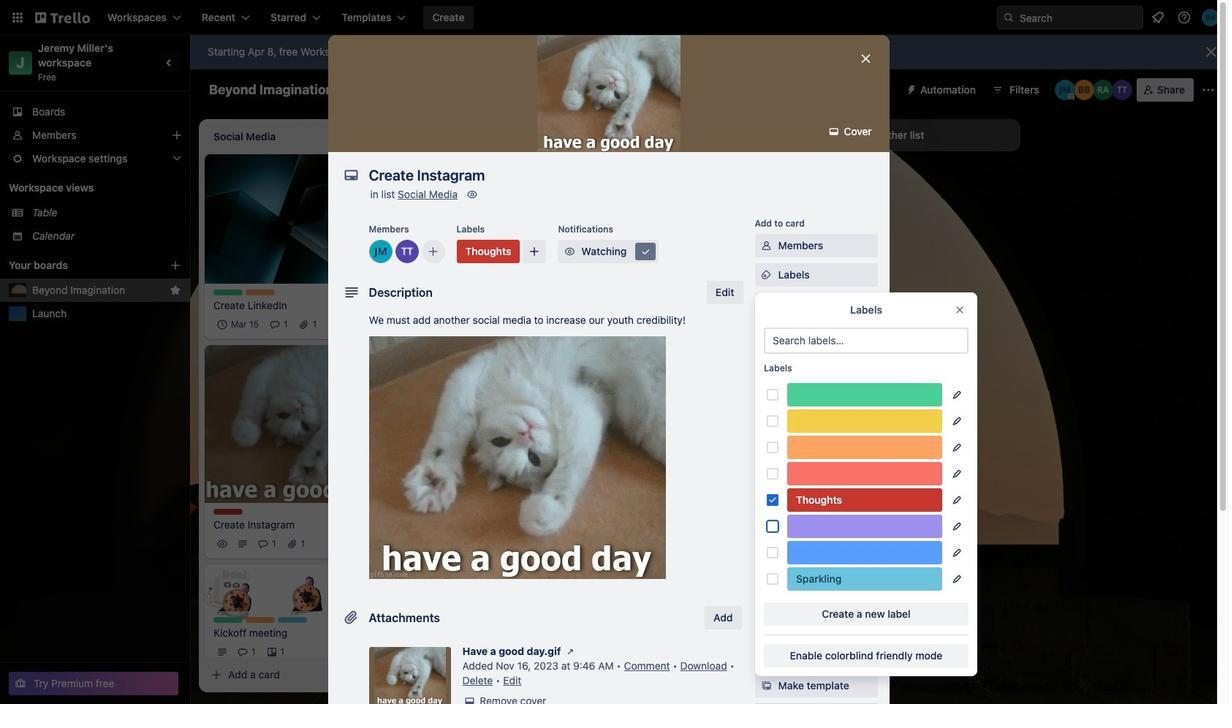 Task type: describe. For each thing, give the bounding box(es) containing it.
bob builder (bobbuilder40) image
[[1074, 80, 1095, 100]]

1 vertical spatial color: orange, title: none image
[[788, 436, 943, 459]]

search image
[[1004, 12, 1015, 23]]

jeremy miller (jeremymiller198) image left add members to card image
[[369, 240, 392, 263]]

back to home image
[[35, 6, 90, 29]]

add members to card image
[[428, 244, 439, 259]]

add board image
[[170, 260, 181, 271]]

color: yellow, title: none image
[[788, 410, 943, 433]]

0 notifications image
[[1150, 9, 1167, 26]]

starred icon image
[[170, 285, 181, 296]]

color: purple, title: none image
[[788, 515, 943, 538]]

Search field
[[1015, 7, 1143, 29]]

terry turtle (terryturtle) image
[[340, 535, 358, 553]]

edit card image
[[365, 352, 377, 363]]

color: orange, title: none image for the bottom the color: green, title: none image
[[246, 617, 275, 623]]

0 vertical spatial create from template… image
[[582, 440, 594, 452]]

ruby anderson (rubyanderson7) image
[[576, 342, 594, 360]]

open information menu image
[[1178, 10, 1192, 25]]

jeremy miller (jeremymiller198) image left ruby anderson (rubyanderson7) icon at the top right
[[1055, 80, 1076, 100]]

color: red, title: none image
[[788, 462, 943, 486]]

primary element
[[0, 0, 1229, 35]]



Task type: vqa. For each thing, say whether or not it's contained in the screenshot.
Table link
no



Task type: locate. For each thing, give the bounding box(es) containing it.
create from template… image
[[790, 396, 802, 408]]

1 horizontal spatial create from template… image
[[582, 440, 594, 452]]

2 vertical spatial color: green, title: none image
[[214, 617, 243, 623]]

have\_a\_good\_day.gif image
[[369, 336, 666, 579]]

terry turtle (terryturtle) image
[[1112, 80, 1133, 100], [395, 240, 419, 263], [361, 316, 378, 333], [535, 342, 553, 360], [361, 644, 378, 661]]

sm image
[[900, 78, 921, 99], [563, 244, 577, 259], [760, 620, 774, 635], [760, 650, 774, 664]]

close popover image
[[955, 304, 966, 316]]

1 horizontal spatial color: sky, title: "sparkling" element
[[788, 568, 943, 591]]

Search labels… text field
[[764, 328, 969, 354]]

Board name text field
[[202, 78, 341, 102]]

jeremy miller (jeremymiller198) image
[[1202, 9, 1220, 26], [1055, 80, 1076, 100], [369, 240, 392, 263], [556, 342, 573, 360], [361, 535, 378, 553]]

None text field
[[362, 162, 844, 189]]

color: orange, title: none image
[[246, 289, 275, 295], [788, 436, 943, 459], [246, 617, 275, 623]]

jeremy miller (jeremymiller198) image right terry turtle (terryturtle) icon
[[361, 535, 378, 553]]

your boards with 2 items element
[[9, 257, 148, 274]]

create from template… image
[[582, 440, 594, 452], [374, 669, 386, 681]]

2 vertical spatial color: orange, title: none image
[[246, 617, 275, 623]]

show menu image
[[1202, 83, 1216, 97]]

0 vertical spatial color: orange, title: none image
[[246, 289, 275, 295]]

color: orange, title: none image for the color: green, title: none image to the top
[[246, 289, 275, 295]]

0 vertical spatial color: green, title: none image
[[214, 289, 243, 295]]

jeremy miller (jeremymiller198) image left ruby anderson (rubyanderson7) image
[[556, 342, 573, 360]]

0 vertical spatial color: sky, title: "sparkling" element
[[788, 568, 943, 591]]

ruby anderson (rubyanderson7) image
[[1093, 80, 1114, 100]]

1 vertical spatial color: green, title: none image
[[788, 383, 943, 407]]

None checkbox
[[214, 316, 263, 333]]

1 vertical spatial create from template… image
[[374, 669, 386, 681]]

color: green, title: none image
[[214, 289, 243, 295], [788, 383, 943, 407], [214, 617, 243, 623]]

0 horizontal spatial create from template… image
[[374, 669, 386, 681]]

sm image
[[827, 124, 842, 139], [465, 187, 480, 202], [760, 238, 774, 253], [639, 244, 653, 259], [760, 268, 774, 282], [564, 644, 578, 659], [760, 679, 774, 693], [463, 694, 477, 704]]

None checkbox
[[442, 301, 519, 319]]

0 horizontal spatial color: sky, title: "sparkling" element
[[278, 617, 307, 623]]

color: sky, title: "sparkling" element
[[788, 568, 943, 591], [278, 617, 307, 623]]

customize views image
[[565, 83, 580, 97]]

jeremy miller (jeremymiller198) image right open information menu image
[[1202, 9, 1220, 26]]

color: blue, title: none image
[[788, 541, 943, 565]]

color: bold red, title: "thoughts" element
[[457, 240, 520, 263], [421, 377, 451, 383], [788, 489, 943, 512], [214, 509, 243, 515]]

1 vertical spatial color: sky, title: "sparkling" element
[[278, 617, 307, 623]]



